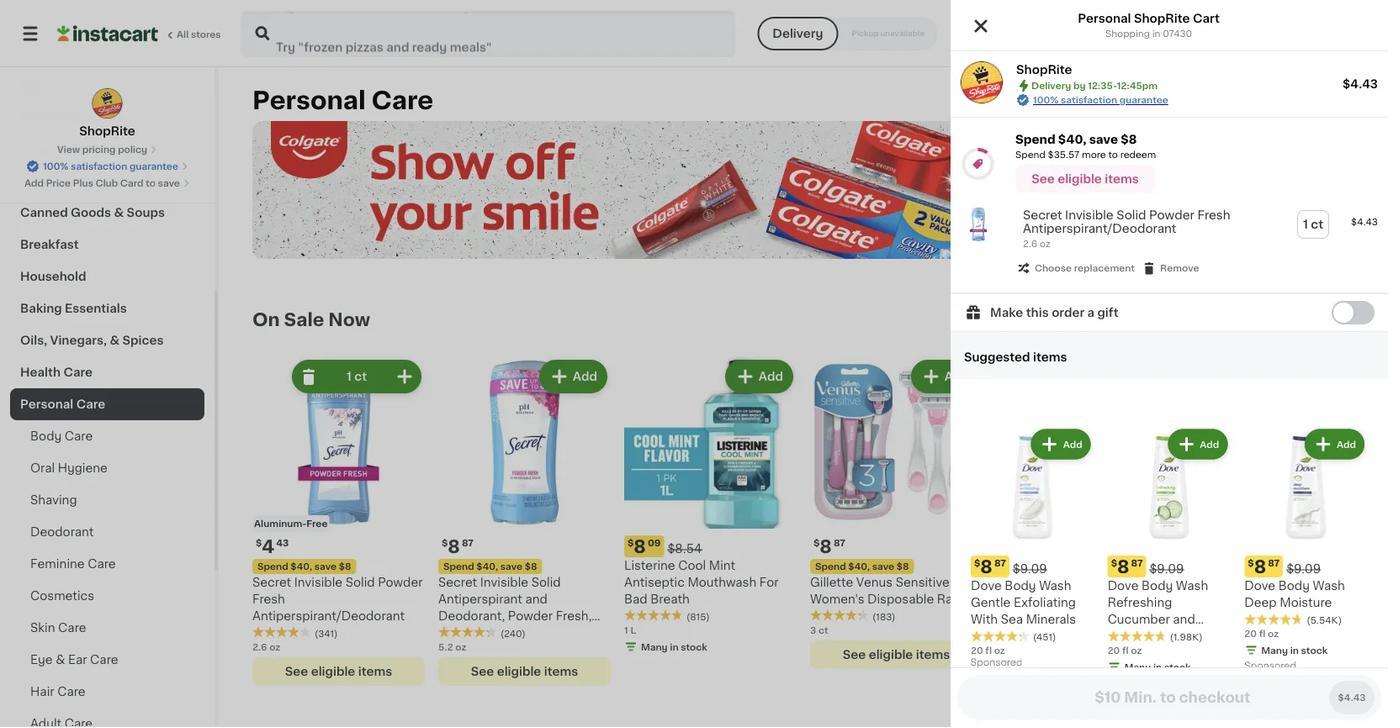 Task type: locate. For each thing, give the bounding box(es) containing it.
plus for deep
[[1093, 577, 1118, 589]]

breakfast link
[[10, 229, 204, 261]]

07430 up shoprite image
[[985, 27, 1027, 40]]

cosmetics
[[30, 591, 94, 602]]

spend $40, save $8 for and
[[443, 562, 537, 572]]

body up exfoliating
[[1005, 581, 1036, 592]]

0 horizontal spatial wash
[[1039, 581, 1072, 592]]

venus
[[856, 577, 893, 589]]

solid inside secret invisible solid antiperspirant and deodorant, powder fresh, twin pack
[[532, 577, 561, 589]]

& for pasta
[[88, 143, 98, 155]]

product group containing add
[[1182, 357, 1355, 657]]

(8)
[[1244, 612, 1258, 622]]

$ 8 87 down $2.54 original price: $3.32 element
[[1248, 558, 1280, 576]]

$ up refreshing
[[1111, 559, 1117, 568]]

see eligible items button for secret invisible solid antiperspirant and deodorant, powder fresh, twin pack
[[438, 657, 611, 686]]

see for secret invisible solid antiperspirant and deodorant, powder fresh, twin pack
[[471, 666, 494, 678]]

fresh inside secret invisible solid powder fresh antiperspirant/deodorant 2.6 oz
[[1198, 210, 1231, 221]]

$4.43
[[1343, 78, 1378, 90], [1351, 218, 1378, 227]]

$ for listerine cool mint antiseptic mouthwash for bad breath
[[628, 539, 634, 548]]

refreshing
[[1108, 597, 1172, 609]]

0 horizontal spatial shoprite
[[79, 125, 135, 137]]

dove up the shred-
[[1245, 581, 1276, 592]]

100% up condiments
[[43, 162, 69, 171]]

1 horizontal spatial dove
[[1108, 581, 1139, 592]]

1 vertical spatial to
[[146, 179, 156, 188]]

0 horizontal spatial sponsored badge image
[[971, 659, 1022, 669]]

0 horizontal spatial view
[[57, 145, 80, 154]]

body inside body care link
[[30, 431, 62, 443]]

2 horizontal spatial secret
[[1023, 210, 1062, 221]]

antiperspirant/deodorant for secret invisible solid powder fresh antiperspirant/deodorant 2.6 oz
[[1023, 223, 1177, 235]]

many down the green at the bottom
[[1125, 663, 1151, 672]]

goods for dry
[[45, 143, 86, 155]]

0 vertical spatial personal
[[1078, 13, 1131, 24]]

54
[[1019, 539, 1032, 548]]

invisible up the antiperspirant
[[480, 577, 529, 589]]

2.6
[[1023, 240, 1038, 249], [252, 643, 267, 652]]

all stores link
[[57, 10, 222, 57]]

see eligible items button for crest complete plus deep clean complete whitening toothpaste, effervescent mint
[[996, 678, 1169, 706]]

1
[[1303, 219, 1308, 231], [347, 371, 352, 383], [624, 626, 628, 635]]

0 vertical spatial clean
[[1258, 577, 1292, 589]]

wash inside '$ 8 87 $9.09 dove body wash gentle exfoliating with sea minerals'
[[1039, 581, 1072, 592]]

$8.87 original price: $9.09 element up picks,
[[1108, 556, 1231, 578]]

& inside 'link'
[[88, 143, 98, 155]]

1 vertical spatial fresh
[[252, 594, 285, 606]]

2 horizontal spatial 20
[[1245, 629, 1257, 639]]

feminine
[[30, 559, 85, 570]]

wash
[[1039, 581, 1072, 592], [1176, 581, 1208, 592], [1313, 581, 1345, 592]]

see eligible items down more
[[1032, 173, 1139, 185]]

remove secret invisible solid powder fresh antiperspirant/deodorant image
[[299, 367, 319, 387]]

invisible inside secret invisible solid antiperspirant and deodorant, powder fresh, twin pack
[[480, 577, 529, 589]]

1 ct inside 1 ct button
[[1303, 219, 1324, 231]]

100% satisfaction guarantee up spend $40, save $8 spend $35.57 more to redeem
[[1033, 96, 1169, 105]]

0 horizontal spatial 100% satisfaction guarantee
[[43, 162, 178, 171]]

body
[[30, 431, 62, 443], [1005, 581, 1036, 592], [1142, 581, 1173, 592], [1279, 581, 1310, 592]]

0 horizontal spatial fresh
[[252, 594, 285, 606]]

0 horizontal spatial 20 fl oz
[[971, 646, 1005, 656]]

antiperspirant/deodorant inside secret invisible solid powder fresh antiperspirant/deodorant
[[252, 611, 405, 622]]

invisible for 4
[[294, 577, 343, 589]]

clean inside crest complete plus deep clean complete whitening toothpaste, effervescent mint
[[996, 594, 1030, 606]]

floss
[[1295, 577, 1326, 589]]

stock down (5.54k)
[[1301, 646, 1328, 656]]

$8 for secret invisible solid powder fresh antiperspirant/deodorant
[[339, 562, 351, 572]]

1 vertical spatial delivery by 12:35-12:45pm
[[1032, 81, 1158, 90]]

2 vertical spatial shoprite
[[79, 125, 135, 137]]

eligible down (341)
[[311, 666, 355, 678]]

100%
[[1033, 96, 1059, 105], [43, 162, 69, 171]]

0 horizontal spatial personal care
[[20, 399, 105, 411]]

vinegars,
[[50, 335, 107, 347]]

in right 5.4
[[1014, 643, 1022, 652]]

sponsored badge image for dove body wash deep moisture
[[1245, 662, 1296, 672]]

secret invisible solid powder fresh antiperspirant/deodorant button
[[1023, 209, 1259, 236]]

personal care inside personal care link
[[20, 399, 105, 411]]

5.2 oz
[[438, 643, 467, 652]]

87 down $2.54 original price: $3.32 element
[[1268, 559, 1280, 568]]

solid for 8
[[532, 577, 561, 589]]

$ 8 87 up the antiperspirant
[[442, 538, 474, 556]]

5 54
[[1006, 538, 1032, 556]]

see eligible items for gillette venus sensitive women's disposable razor
[[843, 649, 950, 661]]

clean up resistant at the right of page
[[1258, 577, 1292, 589]]

delivery by 12:35-12:45pm down cart
[[1107, 27, 1279, 40]]

goods down prepared foods
[[45, 143, 86, 155]]

0 horizontal spatial clean
[[996, 594, 1030, 606]]

spend $40, save $8
[[257, 562, 351, 572], [443, 562, 537, 572], [815, 562, 909, 572], [1001, 562, 1095, 572]]

0 horizontal spatial satisfaction
[[71, 162, 127, 171]]

oz
[[1040, 240, 1051, 249], [1268, 629, 1279, 639], [269, 643, 280, 652], [455, 643, 467, 652], [994, 646, 1005, 656], [1131, 646, 1142, 656]]

see eligible items down (341)
[[285, 666, 392, 678]]

prepared
[[20, 111, 76, 123]]

spend for secret invisible solid antiperspirant and deodorant, powder fresh, twin pack
[[443, 562, 474, 572]]

3 $9.09 from the left
[[1287, 564, 1321, 576]]

fl
[[1259, 629, 1266, 639], [986, 646, 992, 656], [1122, 646, 1129, 656]]

$40, for crest complete plus deep clean complete whitening toothpaste, effervescent mint
[[1034, 562, 1056, 572]]

1 horizontal spatial view
[[1279, 314, 1309, 325]]

on
[[252, 311, 280, 328]]

many down 5.4 in
[[1013, 659, 1040, 669]]

dove inside dove body wash refreshing cucumber and green tea
[[1108, 581, 1139, 592]]

$ for gillette venus sensitive women's disposable razor
[[814, 539, 820, 548]]

1 vertical spatial satisfaction
[[71, 162, 127, 171]]

0 vertical spatial guarantee
[[1120, 96, 1169, 105]]

wash up moisture
[[1313, 581, 1345, 592]]

8 for listerine cool mint antiseptic mouthwash for bad breath
[[634, 538, 646, 556]]

$ left 43 in the left of the page
[[256, 539, 262, 548]]

baking
[[20, 303, 62, 315]]

invisible
[[1065, 210, 1114, 221], [294, 577, 343, 589], [480, 577, 529, 589]]

1 gum from the left
[[1230, 560, 1260, 572]]

see down women's
[[843, 649, 866, 661]]

in down "tea"
[[1154, 663, 1162, 672]]

0 horizontal spatial plus
[[73, 179, 93, 188]]

items down razor
[[916, 649, 950, 661]]

0 horizontal spatial 2.6
[[252, 643, 267, 652]]

1 horizontal spatial fresh
[[1198, 210, 1231, 221]]

many for sunstar gum gum professional clean floss picks, shred-resistant
[[1199, 643, 1226, 652]]

eligible down (183)
[[869, 649, 913, 661]]

spend $40, save $8 up venus
[[815, 562, 909, 572]]

in down the shred-
[[1228, 643, 1237, 652]]

$40,
[[1058, 134, 1087, 146], [291, 562, 312, 572], [477, 562, 498, 572], [848, 562, 870, 572], [1034, 562, 1056, 572]]

0 vertical spatial personal care
[[252, 89, 433, 113]]

07430 right shopping
[[1163, 29, 1193, 38]]

20 fl oz for dove body wash deep moisture
[[1245, 629, 1279, 639]]

$9.09 for dove body wash refreshing cucumber and green tea
[[1150, 564, 1184, 576]]

fresh up 2.6 oz
[[252, 594, 285, 606]]

many for dove body wash refreshing cucumber and green tea
[[1125, 663, 1151, 672]]

sauces
[[111, 175, 155, 187]]

remove
[[1160, 264, 1200, 273]]

1 vertical spatial deep
[[1245, 597, 1277, 609]]

see for crest complete plus deep clean complete whitening toothpaste, effervescent mint
[[1029, 686, 1052, 698]]

$ for secret invisible solid powder fresh antiperspirant/deodorant
[[256, 539, 262, 548]]

dove body wash deep moisture
[[1245, 581, 1345, 609]]

dove inside dove body wash deep moisture
[[1245, 581, 1276, 592]]

20 down the green at the bottom
[[1108, 646, 1120, 656]]

8 left 09
[[634, 538, 646, 556]]

1 vertical spatial 12:45pm
[[1117, 81, 1158, 90]]

care for 'feminine care' link
[[88, 559, 116, 570]]

sponsored badge image
[[971, 659, 1022, 669], [1245, 662, 1296, 672]]

1 horizontal spatial whitening
[[1095, 594, 1155, 606]]

0 horizontal spatial $8.87 original price: $9.09 element
[[971, 556, 1094, 578]]

a
[[1088, 307, 1095, 319]]

guarantee up redeem
[[1120, 96, 1169, 105]]

$ for secret invisible solid antiperspirant and deodorant, powder fresh, twin pack
[[442, 539, 448, 548]]

$8 up sensitive
[[897, 562, 909, 572]]

eligible for crest complete plus deep clean complete whitening toothpaste, effervescent mint
[[1055, 686, 1099, 698]]

spend $40, save $8 for clean
[[1001, 562, 1095, 572]]

1 horizontal spatial to
[[1109, 150, 1118, 159]]

5
[[1006, 538, 1018, 556]]

0 vertical spatial 12:45pm
[[1223, 27, 1279, 40]]

bakery link
[[10, 37, 204, 69]]

bakery
[[20, 47, 63, 59]]

see eligible items button for secret invisible solid powder fresh antiperspirant/deodorant
[[252, 657, 425, 686]]

dove body wash refreshing cucumber and green tea
[[1108, 581, 1208, 643]]

3 dove from the left
[[1245, 581, 1276, 592]]

redeem
[[1121, 150, 1156, 159]]

8
[[448, 538, 460, 556], [634, 538, 646, 556], [820, 538, 832, 556], [981, 558, 993, 576], [1117, 558, 1130, 576], [1254, 558, 1267, 576]]

spend up gillette
[[815, 562, 846, 572]]

whitening inside crest complete plus deep clean complete whitening toothpaste, effervescent mint
[[1095, 594, 1155, 606]]

save up secret invisible solid powder fresh antiperspirant/deodorant
[[314, 562, 337, 572]]

deep inside dove body wash deep moisture
[[1245, 597, 1277, 609]]

$8.87 original price: $9.09 element for dove body wash refreshing cucumber and green tea
[[1108, 556, 1231, 578]]

many in stock down "tea"
[[1125, 663, 1191, 672]]

fl down the shred-
[[1259, 629, 1266, 639]]

0 vertical spatial by
[[1164, 27, 1181, 40]]

2 horizontal spatial 1
[[1303, 219, 1308, 231]]

secret inside secret invisible solid antiperspirant and deodorant, powder fresh, twin pack
[[438, 577, 477, 589]]

many for crest complete plus deep clean complete whitening toothpaste, effervescent mint
[[1013, 659, 1040, 669]]

20 fl oz
[[1245, 629, 1279, 639], [971, 646, 1005, 656], [1108, 646, 1142, 656]]

12:35- down cart
[[1184, 27, 1223, 40]]

body care link
[[10, 421, 204, 453]]

body inside dove body wash deep moisture
[[1279, 581, 1310, 592]]

$ 8 87 up gillette
[[814, 538, 846, 556]]

powder inside secret invisible solid powder fresh antiperspirant/deodorant 2.6 oz
[[1149, 210, 1195, 221]]

view more link
[[1279, 311, 1355, 328]]

1 horizontal spatial deep
[[1245, 597, 1277, 609]]

100% satisfaction guarantee link
[[1033, 93, 1169, 107]]

hair
[[30, 687, 54, 698]]

fresh inside secret invisible solid powder fresh antiperspirant/deodorant
[[252, 594, 285, 606]]

bad
[[624, 594, 648, 606]]

3 $8.87 original price: $9.09 element from the left
[[1245, 556, 1368, 578]]

$8
[[1121, 134, 1137, 146], [339, 562, 351, 572], [525, 562, 537, 572], [897, 562, 909, 572], [1083, 562, 1095, 572]]

0 horizontal spatial 07430
[[985, 27, 1027, 40]]

1 vertical spatial clean
[[996, 594, 1030, 606]]

items
[[1105, 173, 1139, 185], [1033, 352, 1067, 363], [916, 649, 950, 661], [358, 666, 392, 678], [544, 666, 578, 678], [1102, 686, 1136, 698]]

0 horizontal spatial 1 ct
[[347, 371, 367, 383]]

0 horizontal spatial antiperspirant/deodorant
[[252, 611, 405, 622]]

view left more
[[1279, 314, 1309, 325]]

$ 8 87 for dove body wash deep moisture
[[1248, 558, 1280, 576]]

0 vertical spatial shoprite
[[1134, 13, 1190, 24]]

see eligible items button for gillette venus sensitive women's disposable razor
[[810, 641, 983, 669]]

$ inside $ 8 09
[[628, 539, 634, 548]]

solid inside secret invisible solid powder fresh antiperspirant/deodorant
[[346, 577, 375, 589]]

0 horizontal spatial delivery
[[773, 28, 823, 40]]

2 gum from the left
[[1263, 560, 1294, 572]]

goods inside 'link'
[[45, 143, 86, 155]]

spend for gillette venus sensitive women's disposable razor
[[815, 562, 846, 572]]

0 vertical spatial mint
[[709, 560, 736, 572]]

in for sunstar gum gum professional clean floss picks, shred-resistant
[[1228, 643, 1237, 652]]

$8.87 original price: $9.09 element for dove body wash deep moisture
[[1245, 556, 1368, 578]]

0 horizontal spatial 12:35-
[[1088, 81, 1117, 90]]

0 vertical spatial view
[[57, 145, 80, 154]]

secret up the antiperspirant
[[438, 577, 477, 589]]

$9.09 up crest
[[1013, 564, 1047, 576]]

1 dove from the left
[[971, 581, 1002, 592]]

87 inside '$ 8 87 $9.09 dove body wash gentle exfoliating with sea minerals'
[[994, 559, 1006, 568]]

100% satisfaction guarantee inside button
[[43, 162, 178, 171]]

0 vertical spatial goods
[[45, 143, 86, 155]]

2 horizontal spatial shoprite
[[1134, 13, 1190, 24]]

many in stock for dove body wash refreshing cucumber and green tea
[[1125, 663, 1191, 672]]

& for spices
[[110, 335, 120, 347]]

see eligible items button down (5.77k) at right
[[996, 678, 1169, 706]]

0 horizontal spatial personal
[[20, 399, 73, 411]]

satisfaction down pricing
[[71, 162, 127, 171]]

$ up sunstar
[[1186, 539, 1192, 548]]

add
[[24, 179, 44, 188], [573, 371, 597, 383], [759, 371, 783, 383], [945, 371, 969, 383], [1131, 371, 1155, 383], [1317, 371, 1341, 383], [1063, 440, 1083, 449], [1200, 440, 1220, 449], [1337, 440, 1356, 449]]

(240)
[[501, 629, 526, 638]]

3 spend $40, save $8 from the left
[[815, 562, 909, 572]]

goods for canned
[[71, 207, 111, 219]]

2 dove from the left
[[1108, 581, 1139, 592]]

2 $9.09 from the left
[[1150, 564, 1184, 576]]

1 horizontal spatial $8.87 original price: $9.09 element
[[1108, 556, 1231, 578]]

1 vertical spatial $4.43
[[1351, 218, 1378, 227]]

spend up crest
[[1001, 562, 1032, 572]]

spend left $35.57
[[1016, 150, 1046, 159]]

to inside spend $40, save $8 spend $35.57 more to redeem
[[1109, 150, 1118, 159]]

view more
[[1279, 314, 1343, 325]]

spend for crest complete plus deep clean complete whitening toothpaste, effervescent mint
[[1001, 562, 1032, 572]]

20 fl oz for dove body wash refreshing cucumber and green tea
[[1108, 646, 1142, 656]]

2 horizontal spatial solid
[[1117, 210, 1146, 221]]

listerine cool mint antiseptic mouthwash for bad breath
[[624, 560, 779, 606]]

spend for secret invisible solid powder fresh antiperspirant/deodorant
[[257, 562, 288, 572]]

0 vertical spatial 2.6
[[1023, 240, 1038, 249]]

make this order a gift
[[990, 307, 1119, 319]]

1 horizontal spatial solid
[[532, 577, 561, 589]]

0 horizontal spatial deep
[[1121, 577, 1154, 589]]

1 vertical spatial view
[[1279, 314, 1309, 325]]

save for crest complete plus deep clean complete whitening toothpaste, effervescent mint
[[1058, 562, 1080, 572]]

$ left 09
[[628, 539, 634, 548]]

1 horizontal spatial 20
[[1108, 646, 1120, 656]]

spend up the antiperspirant
[[443, 562, 474, 572]]

delivery by 12:35-12:45pm link
[[1080, 24, 1279, 44]]

0 horizontal spatial powder
[[378, 577, 423, 589]]

secret up choose
[[1023, 210, 1062, 221]]

$ up 'gentle'
[[974, 559, 981, 568]]

gift
[[1098, 307, 1119, 319]]

2 horizontal spatial fl
[[1259, 629, 1266, 639]]

gum down $2.54 original price: $3.32 element
[[1263, 560, 1294, 572]]

1 vertical spatial 100% satisfaction guarantee
[[43, 162, 178, 171]]

wash inside dove body wash deep moisture
[[1313, 581, 1345, 592]]

solid for 4
[[346, 577, 375, 589]]

& for soups
[[114, 207, 124, 219]]

dove up 'gentle'
[[971, 581, 1002, 592]]

20 down (8)
[[1245, 629, 1257, 639]]

8 up gillette
[[820, 538, 832, 556]]

1 horizontal spatial satisfaction
[[1061, 96, 1118, 105]]

$ for dove body wash refreshing cucumber and green tea
[[1111, 559, 1117, 568]]

0 horizontal spatial 1
[[347, 371, 352, 383]]

2 horizontal spatial dove
[[1245, 581, 1276, 592]]

l
[[631, 626, 636, 635]]

5.4 in
[[996, 643, 1022, 652]]

spend $40, save $8 down 43 in the left of the page
[[257, 562, 351, 572]]

exfoliating
[[1014, 597, 1076, 609]]

antiperspirant/deodorant inside secret invisible solid powder fresh antiperspirant/deodorant 2.6 oz
[[1023, 223, 1177, 235]]

items for crest complete plus deep clean complete whitening toothpaste, effervescent mint
[[1102, 686, 1136, 698]]

$40, up $35.57
[[1058, 134, 1087, 146]]

2 spend $40, save $8 from the left
[[443, 562, 537, 572]]

eligible for gillette venus sensitive women's disposable razor
[[869, 649, 913, 661]]

★★★★★
[[624, 610, 683, 622], [624, 610, 683, 622], [810, 610, 869, 622], [810, 610, 869, 622], [1182, 610, 1241, 622], [1182, 610, 1241, 622], [1245, 614, 1304, 625], [1245, 614, 1304, 625], [252, 627, 311, 639], [252, 627, 311, 639], [438, 627, 497, 639], [438, 627, 497, 639], [996, 627, 1055, 639], [996, 627, 1055, 639], [971, 630, 1030, 642], [971, 630, 1030, 642], [1108, 630, 1167, 642], [1108, 630, 1167, 642]]

0 vertical spatial 100% satisfaction guarantee
[[1033, 96, 1169, 105]]

(815)
[[687, 612, 710, 622]]

100% inside button
[[43, 162, 69, 171]]

1 vertical spatial whitening
[[1095, 594, 1155, 606]]

add price plus club card to save link
[[24, 177, 190, 190]]

$9.09 up dove body wash refreshing cucumber and green tea
[[1150, 564, 1184, 576]]

view for view pricing policy
[[57, 145, 80, 154]]

(5.77k)
[[1059, 629, 1092, 638]]

1 $9.09 from the left
[[1013, 564, 1047, 576]]

effervescent
[[1069, 611, 1145, 622]]

to
[[1109, 150, 1118, 159], [146, 179, 156, 188]]

sale
[[284, 311, 324, 328]]

stock for dove body wash deep moisture
[[1301, 646, 1328, 656]]

1 vertical spatial personal
[[252, 89, 366, 113]]

items down secret invisible solid powder fresh antiperspirant/deodorant
[[358, 666, 392, 678]]

$8 up crest complete plus deep clean complete whitening toothpaste, effervescent mint
[[1083, 562, 1095, 572]]

2 wash from the left
[[1176, 581, 1208, 592]]

1 horizontal spatial 1 ct
[[1303, 219, 1324, 231]]

save up more
[[1089, 134, 1118, 146]]

eligible down (240)
[[497, 666, 541, 678]]

$8 for crest complete plus deep clean complete whitening toothpaste, effervescent mint
[[1083, 562, 1095, 572]]

$40, up the antiperspirant
[[477, 562, 498, 572]]

clean down crest
[[996, 594, 1030, 606]]

wash for dove body wash refreshing cucumber and green tea
[[1176, 581, 1208, 592]]

powder
[[1149, 210, 1195, 221], [378, 577, 423, 589], [508, 611, 553, 622]]

in down (451)
[[1042, 659, 1051, 669]]

see eligible items for crest complete plus deep clean complete whitening toothpaste, effervescent mint
[[1029, 686, 1136, 698]]

1 vertical spatial mint
[[996, 627, 1023, 639]]

3 wash from the left
[[1313, 581, 1345, 592]]

eligible inside promotion-wrapper element
[[1058, 173, 1102, 185]]

prepared foods
[[20, 111, 116, 123]]

2 horizontal spatial delivery
[[1107, 27, 1161, 40]]

gillette venus sensitive women's disposable razor
[[810, 577, 971, 606]]

0 horizontal spatial dove
[[971, 581, 1002, 592]]

1 vertical spatial 100%
[[43, 162, 69, 171]]

12:35-
[[1184, 27, 1223, 40], [1088, 81, 1117, 90]]

mint
[[709, 560, 736, 572], [996, 627, 1023, 639]]

1 vertical spatial plus
[[1093, 577, 1118, 589]]

moisture
[[1280, 597, 1332, 609]]

87 for gillette venus sensitive women's disposable razor
[[834, 539, 846, 548]]

8 up the antiperspirant
[[448, 538, 460, 556]]

wash inside dove body wash refreshing cucumber and green tea
[[1176, 581, 1208, 592]]

save
[[1089, 134, 1118, 146], [158, 179, 180, 188], [314, 562, 337, 572], [500, 562, 523, 572], [872, 562, 894, 572], [1058, 562, 1080, 572]]

see down secret invisible solid powder fresh antiperspirant/deodorant
[[285, 666, 308, 678]]

canned
[[20, 207, 68, 219]]

guarantee
[[1120, 96, 1169, 105], [130, 162, 178, 171]]

0 vertical spatial fresh
[[1198, 210, 1231, 221]]

2 horizontal spatial wash
[[1313, 581, 1345, 592]]

1 horizontal spatial 12:35-
[[1184, 27, 1223, 40]]

powder inside secret invisible solid antiperspirant and deodorant, powder fresh, twin pack
[[508, 611, 553, 622]]

0 horizontal spatial gum
[[1230, 560, 1260, 572]]

antiperspirant/deodorant up (341)
[[252, 611, 405, 622]]

20 fl oz down the green at the bottom
[[1108, 646, 1142, 656]]

secret inside secret invisible solid powder fresh antiperspirant/deodorant
[[252, 577, 291, 589]]

deodorant
[[30, 527, 94, 539]]

100% up $35.57
[[1033, 96, 1059, 105]]

save inside spend $40, save $8 spend $35.57 more to redeem
[[1089, 134, 1118, 146]]

see eligible items
[[1032, 173, 1139, 185], [843, 649, 950, 661], [285, 666, 392, 678], [471, 666, 578, 678], [1029, 686, 1136, 698]]

1 $8.87 original price: $9.09 element from the left
[[971, 556, 1094, 578]]

0 vertical spatial 12:35-
[[1184, 27, 1223, 40]]

many down breath
[[641, 643, 668, 652]]

ct inside button
[[1311, 219, 1324, 231]]

1 horizontal spatial 20 fl oz
[[1108, 646, 1142, 656]]

secret invisible solid powder fresh antiperspirant/deodorant
[[252, 577, 423, 622]]

many
[[641, 643, 668, 652], [1199, 643, 1226, 652], [1262, 646, 1288, 656], [1013, 659, 1040, 669], [1125, 663, 1151, 672]]

by up 100% satisfaction guarantee link
[[1074, 81, 1086, 90]]

1 horizontal spatial and
[[1173, 614, 1195, 626]]

fresh for secret invisible solid powder fresh antiperspirant/deodorant 2.6 oz
[[1198, 210, 1231, 221]]

deep for 8
[[1245, 597, 1277, 609]]

1 wash from the left
[[1039, 581, 1072, 592]]

body up oral
[[30, 431, 62, 443]]

1 horizontal spatial secret
[[438, 577, 477, 589]]

secret down $ 4 43 on the bottom of page
[[252, 577, 291, 589]]

save for secret invisible solid antiperspirant and deodorant, powder fresh, twin pack
[[500, 562, 523, 572]]

complete up exfoliating
[[1032, 577, 1090, 589]]

mint down sea
[[996, 627, 1023, 639]]

$ inside $ 4 43
[[256, 539, 262, 548]]

4 spend $40, save $8 from the left
[[1001, 562, 1095, 572]]

0 horizontal spatial mint
[[709, 560, 736, 572]]

1 horizontal spatial $9.09
[[1150, 564, 1184, 576]]

plus for club
[[73, 179, 93, 188]]

$ up the antiperspirant
[[442, 539, 448, 548]]

1 vertical spatial goods
[[71, 207, 111, 219]]

powder inside secret invisible solid powder fresh antiperspirant/deodorant
[[378, 577, 423, 589]]

invisible inside secret invisible solid powder fresh antiperspirant/deodorant
[[294, 577, 343, 589]]

1 vertical spatial shoprite
[[1016, 64, 1072, 76]]

items down redeem
[[1105, 173, 1139, 185]]

100% satisfaction guarantee up add price plus club card to save link on the left top of the page
[[43, 162, 178, 171]]

guarantee inside button
[[130, 162, 178, 171]]

powder for secret invisible solid powder fresh antiperspirant/deodorant 2.6 oz
[[1149, 210, 1195, 221]]

07430 inside personal shoprite cart shopping in 07430
[[1163, 29, 1193, 38]]

0 horizontal spatial by
[[1074, 81, 1086, 90]]

many in stock down (5.54k)
[[1262, 646, 1328, 656]]

dove for dove body wash refreshing cucumber and green tea
[[1108, 581, 1139, 592]]

$8.87 original price: $9.09 element
[[971, 556, 1094, 578], [1108, 556, 1231, 578], [1245, 556, 1368, 578]]

20 fl oz down (8)
[[1245, 629, 1279, 639]]

0 horizontal spatial guarantee
[[130, 162, 178, 171]]

0 horizontal spatial 100%
[[43, 162, 69, 171]]

product group
[[252, 357, 425, 686], [438, 357, 611, 686], [624, 357, 797, 657], [810, 357, 983, 669], [996, 357, 1169, 706], [1182, 357, 1355, 657], [971, 426, 1094, 673], [1108, 426, 1231, 693], [1245, 426, 1368, 676]]

deep inside crest complete plus deep clean complete whitening toothpaste, effervescent mint
[[1121, 577, 1154, 589]]

items down make this order a gift
[[1033, 352, 1067, 363]]

1 horizontal spatial powder
[[508, 611, 553, 622]]

stock down (1.98k)
[[1164, 663, 1191, 672]]

1 vertical spatial antiperspirant/deodorant
[[252, 611, 405, 622]]

3 ct
[[810, 626, 828, 635]]

save for gillette venus sensitive women's disposable razor
[[872, 562, 894, 572]]

care for body care link
[[65, 431, 93, 443]]

by right shopping
[[1164, 27, 1181, 40]]

$9.09 inside '$ 8 87 $9.09 dove body wash gentle exfoliating with sea minerals'
[[1013, 564, 1047, 576]]

87 for dove body wash refreshing cucumber and green tea
[[1131, 559, 1143, 568]]

1 vertical spatial 12:35-
[[1088, 81, 1117, 90]]

1 spend $40, save $8 from the left
[[257, 562, 351, 572]]

eligible down (5.77k) at right
[[1055, 686, 1099, 698]]

8 up refreshing
[[1117, 558, 1130, 576]]

body up resistant at the right of page
[[1279, 581, 1310, 592]]

now
[[328, 311, 370, 328]]

deep for 54
[[1121, 577, 1154, 589]]

deli link
[[10, 69, 204, 101]]

product group containing 4
[[252, 357, 425, 686]]

0 horizontal spatial and
[[525, 594, 548, 606]]

$ down $3.32
[[1248, 559, 1254, 568]]

1 horizontal spatial 07430
[[1163, 29, 1193, 38]]

many in stock down '(815)'
[[641, 643, 708, 652]]

and
[[525, 594, 548, 606], [1173, 614, 1195, 626]]

in down breath
[[670, 643, 679, 652]]

stock down '(815)'
[[681, 643, 708, 652]]

$ $3.32 sunstar gum gum professional clean floss picks, shred-resistant
[[1182, 539, 1326, 606]]

2 $8.87 original price: $9.09 element from the left
[[1108, 556, 1231, 578]]

None search field
[[241, 10, 736, 57]]

$ up gillette
[[814, 539, 820, 548]]

0 horizontal spatial whitening
[[998, 519, 1047, 529]]

items down fresh,
[[544, 666, 578, 678]]

plus inside crest complete plus deep clean complete whitening toothpaste, effervescent mint
[[1093, 577, 1118, 589]]

90
[[1182, 626, 1195, 635]]

1 horizontal spatial guarantee
[[1120, 96, 1169, 105]]

$40, for gillette venus sensitive women's disposable razor
[[848, 562, 870, 572]]

87 down 5
[[994, 559, 1006, 568]]

see eligible items button down (240)
[[438, 657, 611, 686]]

2 horizontal spatial personal
[[1078, 13, 1131, 24]]

satisfaction inside button
[[71, 162, 127, 171]]

shoprite logo image
[[91, 88, 123, 119]]

wash for dove body wash deep moisture
[[1313, 581, 1345, 592]]

cool
[[678, 560, 706, 572]]



Task type: describe. For each thing, give the bounding box(es) containing it.
spend $40, save $8 spend $35.57 more to redeem
[[1016, 134, 1156, 159]]

women's
[[810, 594, 865, 606]]

$40, inside spend $40, save $8 spend $35.57 more to redeem
[[1058, 134, 1087, 146]]

fl for dove body wash deep moisture
[[1259, 629, 1266, 639]]

secret for 8
[[438, 577, 477, 589]]

body inside '$ 8 87 $9.09 dove body wash gentle exfoliating with sea minerals'
[[1005, 581, 1036, 592]]

dove inside '$ 8 87 $9.09 dove body wash gentle exfoliating with sea minerals'
[[971, 581, 1002, 592]]

stock for sunstar gum gum professional clean floss picks, shred-resistant
[[1239, 643, 1265, 652]]

choose
[[1035, 264, 1072, 273]]

20 fl oz for dove body wash gentle exfoliating with sea minerals
[[971, 646, 1005, 656]]

0 vertical spatial $4.43
[[1343, 78, 1378, 90]]

0 vertical spatial 100%
[[1033, 96, 1059, 105]]

oz inside secret invisible solid powder fresh antiperspirant/deodorant 2.6 oz
[[1040, 240, 1051, 249]]

feminine care
[[30, 559, 116, 570]]

suggested
[[964, 352, 1030, 363]]

view pricing policy link
[[57, 143, 157, 157]]

0 horizontal spatial to
[[146, 179, 156, 188]]

and inside dove body wash refreshing cucumber and green tea
[[1173, 614, 1195, 626]]

1 l
[[624, 626, 636, 635]]

feminine care link
[[10, 549, 204, 581]]

dove for dove body wash deep moisture
[[1245, 581, 1276, 592]]

1 vertical spatial complete
[[1033, 594, 1092, 606]]

in for crest complete plus deep clean complete whitening toothpaste, effervescent mint
[[1042, 659, 1051, 669]]

many in stock for sunstar gum gum professional clean floss picks, shred-resistant
[[1199, 643, 1265, 652]]

4
[[262, 538, 275, 556]]

aluminum-free
[[254, 519, 328, 529]]

household
[[20, 271, 86, 283]]

see eligible items for secret invisible solid antiperspirant and deodorant, powder fresh, twin pack
[[471, 666, 578, 678]]

crest
[[996, 577, 1029, 589]]

see for gillette venus sensitive women's disposable razor
[[843, 649, 866, 661]]

in for listerine cool mint antiseptic mouthwash for bad breath
[[670, 643, 679, 652]]

09
[[648, 539, 661, 548]]

0 vertical spatial complete
[[1032, 577, 1090, 589]]

toothpaste,
[[996, 611, 1066, 622]]

see eligible items for secret invisible solid powder fresh antiperspirant/deodorant
[[285, 666, 392, 678]]

breakfast
[[20, 239, 79, 251]]

health care
[[20, 367, 92, 379]]

2 vertical spatial 1
[[624, 626, 628, 635]]

20 for dove body wash gentle exfoliating with sea minerals
[[971, 646, 983, 656]]

price
[[46, 179, 71, 188]]

$9.09 for dove body wash deep moisture
[[1287, 564, 1321, 576]]

hair care
[[30, 687, 85, 698]]

87 for dove body wash deep moisture
[[1268, 559, 1280, 568]]

eye
[[30, 655, 53, 666]]

clean inside $ $3.32 sunstar gum gum professional clean floss picks, shred-resistant
[[1258, 577, 1292, 589]]

fl for dove body wash refreshing cucumber and green tea
[[1122, 646, 1129, 656]]

add price plus club card to save
[[24, 179, 180, 188]]

many in stock for crest complete plus deep clean complete whitening toothpaste, effervescent mint
[[1013, 659, 1079, 669]]

see inside promotion-wrapper element
[[1032, 173, 1055, 185]]

43
[[276, 539, 289, 548]]

aluminum-
[[254, 519, 307, 529]]

and inside secret invisible solid antiperspirant and deodorant, powder fresh, twin pack
[[525, 594, 548, 606]]

essentials
[[65, 303, 127, 315]]

care for personal care link
[[76, 399, 105, 411]]

oral hygiene
[[30, 463, 108, 475]]

87 for secret invisible solid antiperspirant and deodorant, powder fresh, twin pack
[[462, 539, 474, 548]]

shopping
[[1106, 29, 1150, 38]]

choose replacement
[[1035, 264, 1135, 273]]

more
[[1311, 314, 1343, 325]]

delivery by 12:35-12:45pm inside delivery by 12:35-12:45pm link
[[1107, 27, 1279, 40]]

shoprite image
[[961, 61, 1003, 103]]

items inside promotion-wrapper element
[[1105, 173, 1139, 185]]

fl for dove body wash gentle exfoliating with sea minerals
[[986, 646, 992, 656]]

remove button
[[1142, 261, 1200, 276]]

07430 button
[[959, 10, 1060, 57]]

stock for listerine cool mint antiseptic mouthwash for bad breath
[[681, 643, 708, 652]]

care for the hair care link
[[57, 687, 85, 698]]

pasta
[[101, 143, 135, 155]]

ear
[[68, 655, 87, 666]]

oz down resistant at the right of page
[[1268, 629, 1279, 639]]

$40, for secret invisible solid antiperspirant and deodorant, powder fresh, twin pack
[[477, 562, 498, 572]]

body inside dove body wash refreshing cucumber and green tea
[[1142, 581, 1173, 592]]

hair care link
[[10, 677, 204, 708]]

1 horizontal spatial by
[[1164, 27, 1181, 40]]

oz down sea
[[994, 646, 1005, 656]]

$8 for secret invisible solid antiperspirant and deodorant, powder fresh, twin pack
[[525, 562, 537, 572]]

1 horizontal spatial delivery
[[1032, 81, 1071, 90]]

many in stock for listerine cool mint antiseptic mouthwash for bad breath
[[641, 643, 708, 652]]

$ for dove body wash deep moisture
[[1248, 559, 1254, 568]]

instacart logo image
[[57, 24, 158, 44]]

shoprite link
[[79, 88, 135, 140]]

$ 8 87 for gillette venus sensitive women's disposable razor
[[814, 538, 846, 556]]

07430 inside "popup button"
[[985, 27, 1027, 40]]

$3.32
[[1224, 543, 1258, 555]]

spend up $35.57
[[1016, 134, 1056, 146]]

$8.87 original price: $9.09 element for dove body wash gentle exfoliating with sea minerals
[[971, 556, 1094, 578]]

choose replacement button
[[1016, 261, 1135, 276]]

pricing
[[82, 145, 116, 154]]

see for secret invisible solid powder fresh antiperspirant/deodorant
[[285, 666, 308, 678]]

mint inside listerine cool mint antiseptic mouthwash for bad breath
[[709, 560, 736, 572]]

2.6 inside secret invisible solid powder fresh antiperspirant/deodorant 2.6 oz
[[1023, 240, 1038, 249]]

solid inside secret invisible solid powder fresh antiperspirant/deodorant 2.6 oz
[[1117, 210, 1146, 221]]

view for view more
[[1279, 314, 1309, 325]]

8 inside '$ 8 87 $9.09 dove body wash gentle exfoliating with sea minerals'
[[981, 558, 993, 576]]

invisible for 8
[[480, 577, 529, 589]]

this
[[1026, 307, 1049, 319]]

cucumber
[[1108, 614, 1170, 626]]

1 vertical spatial 2.6
[[252, 643, 267, 652]]

1 horizontal spatial 12:45pm
[[1223, 27, 1279, 40]]

$8.09 original price: $8.54 element
[[624, 536, 797, 558]]

household link
[[10, 261, 204, 293]]

5.4
[[996, 643, 1011, 652]]

spend $40, save $8 for fresh
[[257, 562, 351, 572]]

delivery inside button
[[773, 28, 823, 40]]

eligible for secret invisible solid antiperspirant and deodorant, powder fresh, twin pack
[[497, 666, 541, 678]]

view pricing policy
[[57, 145, 147, 154]]

cosmetics link
[[10, 581, 204, 613]]

mint inside crest complete plus deep clean complete whitening toothpaste, effervescent mint
[[996, 627, 1023, 639]]

secret inside secret invisible solid powder fresh antiperspirant/deodorant 2.6 oz
[[1023, 210, 1062, 221]]

fresh,
[[556, 611, 592, 622]]

sunstar
[[1182, 560, 1227, 572]]

many in stock for dove body wash deep moisture
[[1262, 646, 1328, 656]]

1 horizontal spatial shoprite
[[1016, 64, 1072, 76]]

spend $40, save $8 for disposable
[[815, 562, 909, 572]]

listerine
[[624, 560, 675, 572]]

100% satisfaction guarantee button
[[26, 157, 188, 173]]

personal care link
[[10, 389, 204, 421]]

deodorant,
[[438, 611, 505, 622]]

on sale now link
[[252, 309, 370, 330]]

tea
[[1147, 631, 1168, 643]]

health care link
[[10, 357, 204, 389]]

items for gillette venus sensitive women's disposable razor
[[916, 649, 950, 661]]

prepared foods link
[[10, 101, 204, 133]]

8 for secret invisible solid antiperspirant and deodorant, powder fresh, twin pack
[[448, 538, 460, 556]]

oils,
[[20, 335, 47, 347]]

sea
[[1001, 614, 1023, 626]]

$8 for gillette venus sensitive women's disposable razor
[[897, 562, 909, 572]]

stock for dove body wash refreshing cucumber and green tea
[[1164, 663, 1191, 672]]

sponsored badge image for dove body wash gentle exfoliating with sea minerals
[[971, 659, 1022, 669]]

increment quantity of secret invisible solid powder fresh antiperspirant/deodorant image
[[395, 367, 415, 387]]

deodorant link
[[10, 517, 204, 549]]

1 horizontal spatial 100% satisfaction guarantee
[[1033, 96, 1169, 105]]

soups
[[127, 207, 165, 219]]

twin
[[438, 627, 465, 639]]

1 horizontal spatial personal
[[252, 89, 366, 113]]

see eligible items button down more
[[1016, 165, 1155, 194]]

(451)
[[1033, 633, 1056, 642]]

$35.57
[[1048, 150, 1080, 159]]

$40, for secret invisible solid powder fresh antiperspirant/deodorant
[[291, 562, 312, 572]]

oz down the green at the bottom
[[1131, 646, 1142, 656]]

oz right 5.2
[[455, 643, 467, 652]]

save for secret invisible solid powder fresh antiperspirant/deodorant
[[314, 562, 337, 572]]

invisible inside secret invisible solid powder fresh antiperspirant/deodorant 2.6 oz
[[1065, 210, 1114, 221]]

many for listerine cool mint antiseptic mouthwash for bad breath
[[641, 643, 668, 652]]

free
[[307, 519, 328, 529]]

1 vertical spatial 1
[[347, 371, 352, 383]]

antiperspirant/deodorant for secret invisible solid powder fresh antiperspirant/deodorant
[[252, 611, 405, 622]]

stock for crest complete plus deep clean complete whitening toothpaste, effervescent mint
[[1053, 659, 1079, 669]]

20 for dove body wash refreshing cucumber and green tea
[[1108, 646, 1120, 656]]

0 vertical spatial satisfaction
[[1061, 96, 1118, 105]]

secret invisible solid powder fresh antiperspirant/deodorant image
[[961, 207, 996, 242]]

items for secret invisible solid antiperspirant and deodorant, powder fresh, twin pack
[[544, 666, 578, 678]]

8 for gillette venus sensitive women's disposable razor
[[820, 538, 832, 556]]

card
[[120, 179, 143, 188]]

health
[[20, 367, 61, 379]]

$2.54 original price: $3.32 element
[[1182, 536, 1355, 558]]

in for dove body wash deep moisture
[[1290, 646, 1299, 656]]

personal inside personal shoprite cart shopping in 07430
[[1078, 13, 1131, 24]]

$ 8 87 for dove body wash refreshing cucumber and green tea
[[1111, 558, 1143, 576]]

picks,
[[1182, 594, 1217, 606]]

in for dove body wash refreshing cucumber and green tea
[[1154, 663, 1162, 672]]

professional
[[1182, 577, 1255, 589]]

$ 4 43
[[256, 538, 289, 556]]

(341)
[[315, 629, 338, 638]]

care for health care link
[[63, 367, 92, 379]]

oz down secret invisible solid powder fresh antiperspirant/deodorant
[[269, 643, 280, 652]]

see eligible items inside promotion-wrapper element
[[1032, 173, 1139, 185]]

0 vertical spatial whitening
[[998, 519, 1047, 529]]

product group
[[951, 197, 1388, 286]]

0 horizontal spatial 12:45pm
[[1117, 81, 1158, 90]]

shoprite inside personal shoprite cart shopping in 07430
[[1134, 13, 1190, 24]]

eligible for secret invisible solid powder fresh antiperspirant/deodorant
[[311, 666, 355, 678]]

20 for dove body wash deep moisture
[[1245, 629, 1257, 639]]

in inside personal shoprite cart shopping in 07430
[[1152, 29, 1161, 38]]

gentle
[[971, 597, 1011, 609]]

on sale now
[[252, 311, 370, 328]]

$ inside $ $3.32 sunstar gum gum professional clean floss picks, shred-resistant
[[1186, 539, 1192, 548]]

$8 inside spend $40, save $8 spend $35.57 more to redeem
[[1121, 134, 1137, 146]]

• sponsored: colgate: show off your smile. shop now. image
[[252, 121, 1355, 259]]

1 inside button
[[1303, 219, 1308, 231]]

care for skin care link
[[58, 623, 86, 634]]

promotion-wrapper element
[[951, 118, 1388, 294]]

for
[[760, 577, 779, 589]]

fresh for secret invisible solid powder fresh antiperspirant/deodorant
[[252, 594, 285, 606]]

$ inside '$ 8 87 $9.09 dove body wash gentle exfoliating with sea minerals'
[[974, 559, 981, 568]]

(5.54k)
[[1307, 616, 1342, 625]]

many for dove body wash deep moisture
[[1262, 646, 1288, 656]]

shred-
[[1220, 594, 1260, 606]]

foods
[[79, 111, 116, 123]]

product group containing 5
[[996, 357, 1169, 706]]

8 for dove body wash deep moisture
[[1254, 558, 1267, 576]]

service type group
[[758, 17, 938, 50]]

policy
[[118, 145, 147, 154]]

save right sauces
[[158, 179, 180, 188]]

make
[[990, 307, 1023, 319]]

baking essentials
[[20, 303, 127, 315]]

$4.43 inside product group
[[1351, 218, 1378, 227]]



Task type: vqa. For each thing, say whether or not it's contained in the screenshot.
promotion-wrapper element
yes



